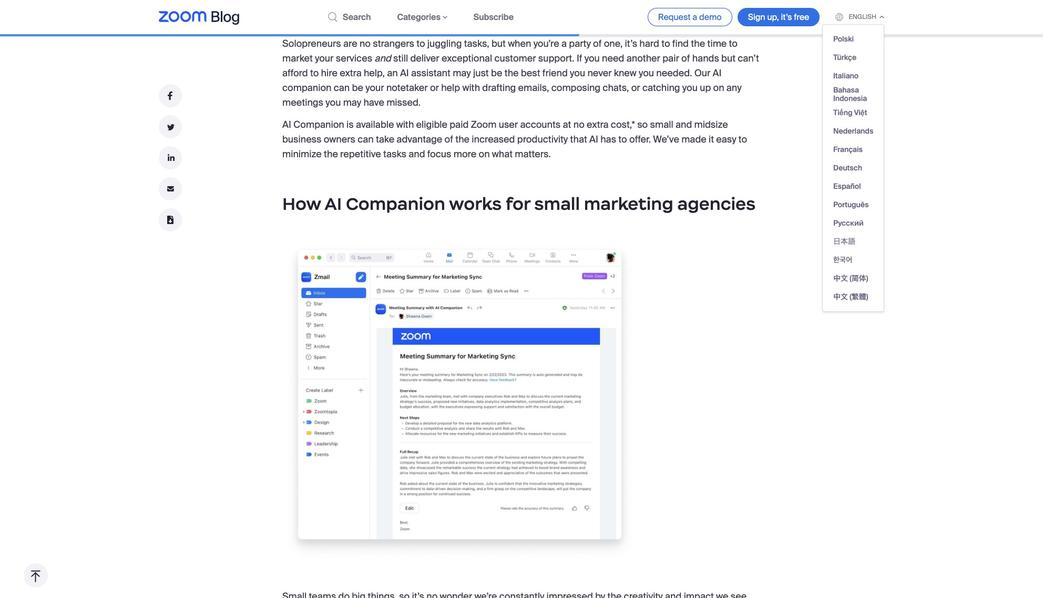 Task type: describe. For each thing, give the bounding box(es) containing it.
zoom ai companion for the solopreneur
[[283, 2, 627, 23]]

to right easy
[[739, 133, 748, 146]]

how
[[283, 193, 321, 215]]

small inside ai companion is available with eligible paid zoom user accounts at no extra cost,* so small and midsize business owners can take advantage of the increased productivity that ai has to offer. we've made it easy to minimize the repetitive tasks and focus more on what matters.
[[651, 118, 674, 131]]

bahasa
[[834, 85, 860, 95]]

a inside request a demo link
[[693, 12, 698, 23]]

companion for zoom
[[357, 2, 456, 23]]

nederlands
[[834, 126, 874, 136]]

market
[[283, 52, 313, 65]]

how ai companion works for small marketing agencies
[[283, 193, 756, 215]]

search link
[[328, 12, 371, 23]]

with inside still deliver exceptional customer support. if you need another pair of hands but can't afford to hire extra help, an ai assistant may just be the best friend you never knew you needed. our ai companion can be your notetaker or help with drafting emails, composing chats, or catching you up on any meetings you may have missed.
[[463, 82, 480, 94]]

is
[[347, 118, 354, 131]]

share to twitter image
[[159, 115, 182, 138]]

but inside still deliver exceptional customer support. if you need another pair of hands but can't afford to hire extra help, an ai assistant may just be the best friend you never knew you needed. our ai companion can be your notetaker or help with drafting emails, composing chats, or catching you up on any meetings you may have missed.
[[722, 52, 736, 65]]

the inside solopreneurs are no strangers to juggling tasks, but when you're a party of one, it's hard to find the time to market your services
[[692, 37, 706, 50]]

drafting
[[483, 82, 516, 94]]

1 vertical spatial may
[[343, 96, 362, 109]]

still deliver exceptional customer support. if you need another pair of hands but can't afford to hire extra help, an ai assistant may just be the best friend you never knew you needed. our ai companion can be your notetaker or help with drafting emails, composing chats, or catching you up on any meetings you may have missed.
[[283, 52, 760, 109]]

hands
[[693, 52, 720, 65]]

strangers
[[373, 37, 415, 50]]

(简体)
[[851, 274, 869, 283]]

tiếng
[[834, 108, 853, 117]]

categories
[[397, 12, 441, 23]]

share to linkedin image
[[159, 146, 182, 169]]

português
[[834, 200, 870, 209]]

on inside ai companion is available with eligible paid zoom user accounts at no extra cost,* so small and midsize business owners can take advantage of the increased productivity that ai has to offer. we've made it easy to minimize the repetitive tasks and focus more on what matters.
[[479, 148, 490, 160]]

you left up
[[683, 82, 698, 94]]

the inside still deliver exceptional customer support. if you need another pair of hands but can't afford to hire extra help, an ai assistant may just be the best friend you never knew you needed. our ai companion can be your notetaker or help with drafting emails, composing chats, or catching you up on any meetings you may have missed.
[[505, 67, 519, 79]]

tasks
[[384, 148, 407, 160]]

services
[[336, 52, 373, 65]]

中文 for 中文 (简体)
[[834, 274, 849, 283]]

español
[[834, 181, 862, 191]]

中文 (简体) link
[[834, 269, 869, 288]]

on inside still deliver exceptional customer support. if you need another pair of hands but can't afford to hire extra help, an ai assistant may just be the best friend you never knew you needed. our ai companion can be your notetaker or help with drafting emails, composing chats, or catching you up on any meetings you may have missed.
[[714, 82, 725, 94]]

(繁體)
[[851, 292, 869, 301]]

ai right an
[[400, 67, 409, 79]]

advantage
[[397, 133, 443, 146]]

help,
[[364, 67, 385, 79]]

needed.
[[657, 67, 693, 79]]

it's inside solopreneurs are no strangers to juggling tasks, but when you're a party of one, it's hard to find the time to market your services
[[625, 37, 638, 50]]

categories button
[[397, 12, 448, 23]]

solopreneurs
[[283, 37, 341, 50]]

中文 for 中文 (繁體)
[[834, 292, 849, 301]]

with inside ai companion is available with eligible paid zoom user accounts at no extra cost,* so small and midsize business owners can take advantage of the increased productivity that ai has to offer. we've made it easy to minimize the repetitive tasks and focus more on what matters.
[[397, 118, 414, 131]]

việt
[[855, 108, 868, 117]]

time
[[708, 37, 727, 50]]

so
[[638, 118, 648, 131]]

midsize
[[695, 118, 729, 131]]

search
[[343, 12, 371, 23]]

at
[[563, 118, 572, 131]]

français link
[[834, 140, 864, 159]]

business
[[283, 133, 322, 146]]

companion
[[283, 82, 332, 94]]

italiano
[[834, 71, 860, 80]]

friend
[[543, 67, 568, 79]]

focus
[[428, 148, 452, 160]]

italiano link
[[834, 67, 860, 85]]

minimize
[[283, 148, 322, 160]]

made
[[682, 133, 707, 146]]

2 vertical spatial and
[[409, 148, 425, 160]]

sign up, it's free
[[749, 12, 810, 23]]

0 horizontal spatial small
[[535, 193, 580, 215]]

your inside still deliver exceptional customer support. if you need another pair of hands but can't afford to hire extra help, an ai assistant may just be the best friend you never knew you needed. our ai companion can be your notetaker or help with drafting emails, composing chats, or catching you up on any meetings you may have missed.
[[366, 82, 384, 94]]

no inside ai companion is available with eligible paid zoom user accounts at no extra cost,* so small and midsize business owners can take advantage of the increased productivity that ai has to offer. we've made it easy to minimize the repetitive tasks and focus more on what matters.
[[574, 118, 585, 131]]

english button
[[836, 13, 885, 21]]

assistant
[[412, 67, 451, 79]]

0 vertical spatial it's
[[782, 12, 793, 23]]

no inside solopreneurs are no strangers to juggling tasks, but when you're a party of one, it's hard to find the time to market your services
[[360, 37, 371, 50]]

ai up are
[[336, 2, 353, 23]]

you up composing
[[570, 67, 586, 79]]

tiếng việt link
[[834, 104, 868, 122]]

1 vertical spatial for
[[506, 193, 531, 215]]

indonesia
[[834, 93, 868, 103]]

meetings
[[283, 96, 324, 109]]

more
[[454, 148, 477, 160]]

demo
[[700, 12, 722, 23]]

zoom inside ai companion is available with eligible paid zoom user accounts at no extra cost,* so small and midsize business owners can take advantage of the increased productivity that ai has to offer. we've made it easy to minimize the repetitive tasks and focus more on what matters.
[[471, 118, 497, 131]]

our
[[695, 67, 711, 79]]

solopreneurs are no strangers to juggling tasks, but when you're a party of one, it's hard to find the time to market your services
[[283, 37, 738, 65]]

русский
[[834, 218, 865, 228]]

it
[[709, 133, 715, 146]]

user
[[499, 118, 518, 131]]

0 horizontal spatial zoom
[[283, 2, 332, 23]]

to up deliver
[[417, 37, 425, 50]]

中文 (繁體)
[[834, 292, 869, 301]]

한국어
[[834, 255, 853, 265]]

you're
[[534, 37, 560, 50]]

take
[[376, 133, 395, 146]]

emails,
[[519, 82, 550, 94]]

just
[[474, 67, 489, 79]]

ai up the business
[[283, 118, 291, 131]]

日本語
[[834, 237, 856, 246]]

can't
[[738, 52, 760, 65]]

cost,*
[[611, 118, 636, 131]]

the down owners
[[324, 148, 338, 160]]

missed.
[[387, 96, 421, 109]]

ai left has
[[590, 133, 599, 146]]

up,
[[768, 12, 780, 23]]

1 horizontal spatial be
[[491, 67, 503, 79]]

türkçe link
[[834, 48, 857, 67]]

subscribe
[[474, 12, 514, 23]]

english
[[850, 13, 877, 21]]

customer
[[495, 52, 536, 65]]

русский link
[[834, 214, 865, 233]]



Task type: locate. For each thing, give the bounding box(es) containing it.
0 vertical spatial can
[[334, 82, 350, 94]]

increased
[[472, 133, 515, 146]]

be
[[491, 67, 503, 79], [352, 82, 364, 94]]

matters.
[[515, 148, 551, 160]]

中文 down 한국어 link
[[834, 274, 849, 283]]

to left "find"
[[662, 37, 671, 50]]

an
[[387, 67, 398, 79]]

1 horizontal spatial small
[[651, 118, 674, 131]]

extra inside ai companion is available with eligible paid zoom user accounts at no extra cost,* so small and midsize business owners can take advantage of the increased productivity that ai has to offer. we've made it easy to minimize the repetitive tasks and focus more on what matters.
[[587, 118, 609, 131]]

1 horizontal spatial and
[[409, 148, 425, 160]]

0 horizontal spatial extra
[[340, 67, 362, 79]]

may down exceptional
[[453, 67, 471, 79]]

0 horizontal spatial with
[[397, 118, 414, 131]]

0 horizontal spatial may
[[343, 96, 362, 109]]

share to email image
[[159, 177, 182, 200]]

can
[[334, 82, 350, 94], [358, 133, 374, 146]]

1 horizontal spatial a
[[693, 12, 698, 23]]

1 horizontal spatial zoom
[[471, 118, 497, 131]]

0 horizontal spatial or
[[430, 82, 439, 94]]

0 vertical spatial but
[[492, 37, 506, 50]]

한국어 link
[[834, 251, 853, 269]]

0 horizontal spatial it's
[[625, 37, 638, 50]]

1 horizontal spatial with
[[463, 82, 480, 94]]

when
[[508, 37, 532, 50]]

2 中文 from the top
[[834, 292, 849, 301]]

ai
[[336, 2, 353, 23], [400, 67, 409, 79], [713, 67, 722, 79], [283, 118, 291, 131], [590, 133, 599, 146], [325, 193, 342, 215]]

1 vertical spatial with
[[397, 118, 414, 131]]

on right up
[[714, 82, 725, 94]]

but
[[492, 37, 506, 50], [722, 52, 736, 65]]

1 horizontal spatial on
[[714, 82, 725, 94]]

ai right our at the right of the page
[[713, 67, 722, 79]]

2 vertical spatial companion
[[346, 193, 446, 215]]

afford
[[283, 67, 308, 79]]

0 vertical spatial with
[[463, 82, 480, 94]]

2 vertical spatial of
[[445, 133, 454, 146]]

0 vertical spatial zoom
[[283, 2, 332, 23]]

0 horizontal spatial your
[[315, 52, 334, 65]]

of inside still deliver exceptional customer support. if you need another pair of hands but can't afford to hire extra help, an ai assistant may just be the best friend you never knew you needed. our ai companion can be your notetaker or help with drafting emails, composing chats, or catching you up on any meetings you may have missed.
[[682, 52, 691, 65]]

you right if
[[585, 52, 600, 65]]

offer.
[[630, 133, 651, 146]]

extra inside still deliver exceptional customer support. if you need another pair of hands but can't afford to hire extra help, an ai assistant may just be the best friend you never knew you needed. our ai companion can be your notetaker or help with drafting emails, composing chats, or catching you up on any meetings you may have missed.
[[340, 67, 362, 79]]

to right time
[[730, 37, 738, 50]]

for
[[461, 2, 485, 23], [506, 193, 531, 215]]

italiano bahasa indonesia tiếng việt
[[834, 71, 868, 117]]

0 vertical spatial extra
[[340, 67, 362, 79]]

0 horizontal spatial for
[[461, 2, 485, 23]]

be up drafting
[[491, 67, 503, 79]]

1 horizontal spatial may
[[453, 67, 471, 79]]

for up tasks,
[[461, 2, 485, 23]]

be down services
[[352, 82, 364, 94]]

companion
[[357, 2, 456, 23], [294, 118, 345, 131], [346, 193, 446, 215]]

extra up has
[[587, 118, 609, 131]]

0 horizontal spatial a
[[562, 37, 567, 50]]

1 horizontal spatial no
[[574, 118, 585, 131]]

may left have
[[343, 96, 362, 109]]

0 vertical spatial on
[[714, 82, 725, 94]]

0 vertical spatial and
[[375, 52, 391, 65]]

it's right up,
[[782, 12, 793, 23]]

1 vertical spatial be
[[352, 82, 364, 94]]

ai right how
[[325, 193, 342, 215]]

it's right one,
[[625, 37, 638, 50]]

no right at
[[574, 118, 585, 131]]

works
[[449, 193, 502, 215]]

中文
[[834, 274, 849, 283], [834, 292, 849, 301]]

easy
[[717, 133, 737, 146]]

1 vertical spatial small
[[535, 193, 580, 215]]

0 vertical spatial a
[[693, 12, 698, 23]]

you
[[585, 52, 600, 65], [570, 67, 586, 79], [639, 67, 655, 79], [683, 82, 698, 94], [326, 96, 341, 109]]

and up made
[[676, 118, 693, 131]]

companion inside ai companion is available with eligible paid zoom user accounts at no extra cost,* so small and midsize business owners can take advantage of the increased productivity that ai has to offer. we've made it easy to minimize the repetitive tasks and focus more on what matters.
[[294, 118, 345, 131]]

bahasa indonesia link
[[834, 85, 874, 104]]

support.
[[539, 52, 575, 65]]

日本語 link
[[834, 233, 856, 251]]

中文 (简体)
[[834, 274, 869, 283]]

or down knew
[[632, 82, 641, 94]]

has
[[601, 133, 617, 146]]

of up focus
[[445, 133, 454, 146]]

1 vertical spatial and
[[676, 118, 693, 131]]

0 horizontal spatial on
[[479, 148, 490, 160]]

1 horizontal spatial can
[[358, 133, 374, 146]]

with up "advantage"
[[397, 118, 414, 131]]

1 vertical spatial 中文
[[834, 292, 849, 301]]

one,
[[604, 37, 623, 50]]

hire
[[321, 67, 338, 79]]

pair
[[663, 52, 680, 65]]

2 or from the left
[[632, 82, 641, 94]]

the up hands
[[692, 37, 706, 50]]

the up when
[[489, 2, 519, 23]]

0 horizontal spatial but
[[492, 37, 506, 50]]

tasks,
[[464, 37, 490, 50]]

and down "advantage"
[[409, 148, 425, 160]]

another
[[627, 52, 661, 65]]

need
[[603, 52, 625, 65]]

português link
[[834, 196, 870, 214]]

your inside solopreneurs are no strangers to juggling tasks, but when you're a party of one, it's hard to find the time to market your services
[[315, 52, 334, 65]]

request a demo
[[659, 12, 722, 23]]

but inside solopreneurs are no strangers to juggling tasks, but when you're a party of one, it's hard to find the time to market your services
[[492, 37, 506, 50]]

chats,
[[603, 82, 630, 94]]

it's
[[782, 12, 793, 23], [625, 37, 638, 50]]

a inside solopreneurs are no strangers to juggling tasks, but when you're a party of one, it's hard to find the time to market your services
[[562, 37, 567, 50]]

free
[[795, 12, 810, 23]]

never
[[588, 67, 612, 79]]

0 vertical spatial be
[[491, 67, 503, 79]]

0 vertical spatial your
[[315, 52, 334, 65]]

of left one,
[[594, 37, 602, 50]]

1 horizontal spatial it's
[[782, 12, 793, 23]]

français
[[834, 145, 864, 154]]

of inside ai companion is available with eligible paid zoom user accounts at no extra cost,* so small and midsize business owners can take advantage of the increased productivity that ai has to offer. we've made it easy to minimize the repetitive tasks and focus more on what matters.
[[445, 133, 454, 146]]

0 horizontal spatial and
[[375, 52, 391, 65]]

can up repetitive
[[358, 133, 374, 146]]

party
[[569, 37, 591, 50]]

extra
[[340, 67, 362, 79], [587, 118, 609, 131]]

1 vertical spatial zoom
[[471, 118, 497, 131]]

that
[[571, 133, 588, 146]]

share to facebook image
[[159, 84, 182, 107]]

and
[[375, 52, 391, 65], [676, 118, 693, 131], [409, 148, 425, 160]]

you down hire
[[326, 96, 341, 109]]

marketing
[[584, 193, 674, 215]]

1 horizontal spatial for
[[506, 193, 531, 215]]

1 horizontal spatial extra
[[587, 118, 609, 131]]

but down time
[[722, 52, 736, 65]]

but left when
[[492, 37, 506, 50]]

a left 'party'
[[562, 37, 567, 50]]

exceptional
[[442, 52, 493, 65]]

0 vertical spatial 中文
[[834, 274, 849, 283]]

zoom up solopreneurs
[[283, 2, 332, 23]]

0 horizontal spatial no
[[360, 37, 371, 50]]

companion down tasks
[[346, 193, 446, 215]]

zoom ai assistant for marketing image
[[283, 241, 638, 563]]

0 horizontal spatial of
[[445, 133, 454, 146]]

with down just
[[463, 82, 480, 94]]

subscribe link
[[474, 12, 514, 23]]

1 vertical spatial of
[[682, 52, 691, 65]]

a left demo
[[693, 12, 698, 23]]

polski link
[[834, 30, 855, 48]]

1 horizontal spatial or
[[632, 82, 641, 94]]

1 horizontal spatial of
[[594, 37, 602, 50]]

1 vertical spatial it's
[[625, 37, 638, 50]]

companion for how
[[346, 193, 446, 215]]

español link
[[834, 177, 862, 196]]

1 horizontal spatial but
[[722, 52, 736, 65]]

and up help,
[[375, 52, 391, 65]]

deutsch
[[834, 163, 863, 172]]

0 horizontal spatial can
[[334, 82, 350, 94]]

solopreneur
[[523, 2, 627, 23]]

paid
[[450, 118, 469, 131]]

0 vertical spatial of
[[594, 37, 602, 50]]

have
[[364, 96, 385, 109]]

hard
[[640, 37, 660, 50]]

juggling
[[428, 37, 462, 50]]

to left hire
[[310, 67, 319, 79]]

no right are
[[360, 37, 371, 50]]

or down assistant
[[430, 82, 439, 94]]

you down another
[[639, 67, 655, 79]]

0 vertical spatial small
[[651, 118, 674, 131]]

no
[[360, 37, 371, 50], [574, 118, 585, 131]]

on down the 'increased'
[[479, 148, 490, 160]]

your up hire
[[315, 52, 334, 65]]

1 vertical spatial extra
[[587, 118, 609, 131]]

polski
[[834, 34, 855, 44]]

repetitive
[[341, 148, 381, 160]]

companion up the strangers
[[357, 2, 456, 23]]

0 horizontal spatial be
[[352, 82, 364, 94]]

1 vertical spatial no
[[574, 118, 585, 131]]

extra down services
[[340, 67, 362, 79]]

companion up the business
[[294, 118, 345, 131]]

to right has
[[619, 133, 628, 146]]

can inside ai companion is available with eligible paid zoom user accounts at no extra cost,* so small and midsize business owners can take advantage of the increased productivity that ai has to offer. we've made it easy to minimize the repetitive tasks and focus more on what matters.
[[358, 133, 374, 146]]

a
[[693, 12, 698, 23], [562, 37, 567, 50]]

the down customer
[[505, 67, 519, 79]]

agencies
[[678, 193, 756, 215]]

1 中文 from the top
[[834, 274, 849, 283]]

1 vertical spatial but
[[722, 52, 736, 65]]

find
[[673, 37, 689, 50]]

knew
[[615, 67, 637, 79]]

accounts
[[521, 118, 561, 131]]

the up more
[[456, 133, 470, 146]]

to inside still deliver exceptional customer support. if you need another pair of hands but can't afford to hire extra help, an ai assistant may just be the best friend you never knew you needed. our ai companion can be your notetaker or help with drafting emails, composing chats, or catching you up on any meetings you may have missed.
[[310, 67, 319, 79]]

your down help,
[[366, 82, 384, 94]]

1 or from the left
[[430, 82, 439, 94]]

中文 (繁體) link
[[834, 288, 869, 306]]

1 horizontal spatial your
[[366, 82, 384, 94]]

1 vertical spatial can
[[358, 133, 374, 146]]

1 vertical spatial your
[[366, 82, 384, 94]]

sign up, it's free link
[[738, 8, 821, 26]]

of inside solopreneurs are no strangers to juggling tasks, but when you're a party of one, it's hard to find the time to market your services
[[594, 37, 602, 50]]

1 vertical spatial companion
[[294, 118, 345, 131]]

composing
[[552, 82, 601, 94]]

your
[[315, 52, 334, 65], [366, 82, 384, 94]]

still
[[394, 52, 408, 65]]

best
[[521, 67, 541, 79]]

2 horizontal spatial and
[[676, 118, 693, 131]]

for right "works"
[[506, 193, 531, 215]]

can down hire
[[334, 82, 350, 94]]

1 vertical spatial on
[[479, 148, 490, 160]]

0 vertical spatial companion
[[357, 2, 456, 23]]

0 vertical spatial for
[[461, 2, 485, 23]]

owners
[[324, 133, 356, 146]]

zoom
[[283, 2, 332, 23], [471, 118, 497, 131]]

中文 left (繁體)
[[834, 292, 849, 301]]

can inside still deliver exceptional customer support. if you need another pair of hands but can't afford to hire extra help, an ai assistant may just be the best friend you never knew you needed. our ai companion can be your notetaker or help with drafting emails, composing chats, or catching you up on any meetings you may have missed.
[[334, 82, 350, 94]]

productivity
[[518, 133, 568, 146]]

zoom up the 'increased'
[[471, 118, 497, 131]]

nederlands link
[[834, 122, 874, 140]]

1 vertical spatial a
[[562, 37, 567, 50]]

0 vertical spatial may
[[453, 67, 471, 79]]

deliver
[[411, 52, 440, 65]]

0 vertical spatial no
[[360, 37, 371, 50]]

catching
[[643, 82, 681, 94]]

ai companion is available with eligible paid zoom user accounts at no extra cost,* so small and midsize business owners can take advantage of the increased productivity that ai has to offer. we've made it easy to minimize the repetitive tasks and focus more on what matters.
[[283, 118, 748, 160]]

2 horizontal spatial of
[[682, 52, 691, 65]]

eligible
[[417, 118, 448, 131]]

of right pair
[[682, 52, 691, 65]]



Task type: vqa. For each thing, say whether or not it's contained in the screenshot.
Customers inside Zoom Blog Customers Our Team Careers Integrations Partners
no



